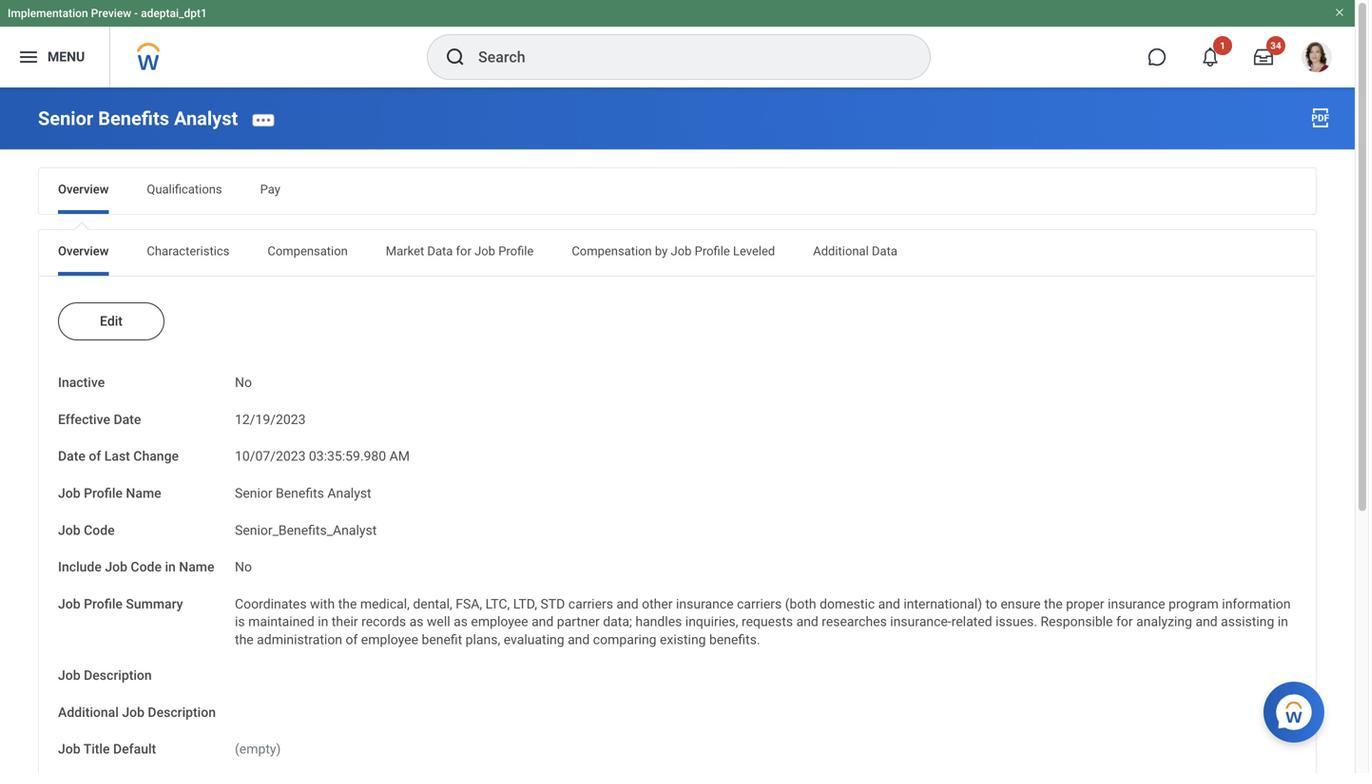 Task type: describe. For each thing, give the bounding box(es) containing it.
inactive
[[58, 375, 105, 391]]

profile logan mcneil image
[[1302, 42, 1332, 76]]

job title default
[[58, 741, 156, 757]]

existing
[[660, 632, 706, 647]]

34
[[1271, 40, 1282, 51]]

implementation preview -   adeptai_dpt1
[[8, 7, 207, 20]]

inquiries,
[[685, 614, 738, 630]]

pay
[[260, 182, 280, 197]]

domestic
[[820, 596, 875, 612]]

include
[[58, 559, 102, 575]]

evaluating
[[504, 632, 564, 647]]

03:35:59.980
[[309, 449, 386, 464]]

1 button
[[1190, 36, 1232, 78]]

market
[[386, 244, 424, 258]]

1 horizontal spatial in
[[318, 614, 328, 630]]

data;
[[603, 614, 632, 630]]

0 horizontal spatial of
[[89, 449, 101, 464]]

2 insurance from the left
[[1108, 596, 1166, 612]]

menu
[[48, 49, 85, 65]]

dental,
[[413, 596, 452, 612]]

analyst for job profile name element
[[327, 485, 371, 501]]

job up additional job description
[[58, 668, 80, 683]]

to
[[986, 596, 998, 612]]

coordinates
[[235, 596, 307, 612]]

1 carriers from the left
[[568, 596, 613, 612]]

for inside tab list
[[456, 244, 472, 258]]

title
[[83, 741, 110, 757]]

1 horizontal spatial date
[[114, 412, 141, 427]]

analyzing
[[1136, 614, 1192, 630]]

assisting
[[1221, 614, 1275, 630]]

1 vertical spatial description
[[148, 704, 216, 720]]

job profile name element
[[235, 474, 371, 502]]

comparing
[[593, 632, 657, 647]]

job right include
[[105, 559, 127, 575]]

fsa,
[[456, 596, 482, 612]]

job profile summary
[[58, 596, 183, 612]]

job up the default
[[122, 704, 144, 720]]

include job code in name element
[[235, 548, 252, 576]]

change
[[133, 449, 179, 464]]

last
[[104, 449, 130, 464]]

menu button
[[0, 27, 110, 87]]

leveled
[[733, 244, 775, 258]]

handles
[[636, 614, 682, 630]]

effective date
[[58, 412, 141, 427]]

requests
[[742, 614, 793, 630]]

1 vertical spatial employee
[[361, 632, 418, 647]]

coordinates with the medical, dental, fsa, ltc, ltd, std carriers and other insurance carriers (both domestic and international) to ensure the proper insurance program information is maintained in their records as well as employee and partner data; handles inquiries, requests and researches insurance-related issues. responsible for analyzing and assisting in the administration of employee benefit plans, evaluating and comparing existing benefits.
[[235, 596, 1294, 647]]

overview for qualifications
[[58, 182, 109, 197]]

job right "by"
[[671, 244, 692, 258]]

edit
[[100, 314, 123, 329]]

summary
[[126, 596, 183, 612]]

partner
[[557, 614, 600, 630]]

overview for characteristics
[[58, 244, 109, 258]]

34 button
[[1243, 36, 1286, 78]]

2 tab list from the top
[[39, 230, 1316, 276]]

senior for senior benefits analyst link
[[38, 108, 93, 130]]

and down program
[[1196, 614, 1218, 630]]

senior benefits analyst link
[[38, 108, 238, 130]]

1 horizontal spatial name
[[179, 559, 214, 575]]

1
[[1220, 40, 1226, 51]]

program
[[1169, 596, 1219, 612]]

1 insurance from the left
[[676, 596, 734, 612]]

is
[[235, 614, 245, 630]]

benefit
[[422, 632, 462, 647]]

effective date element
[[235, 400, 306, 429]]

market data for job profile
[[386, 244, 534, 258]]

for inside coordinates with the medical, dental, fsa, ltc, ltd, std carriers and other insurance carriers (both domestic and international) to ensure the proper insurance program information is maintained in their records as well as employee and partner data; handles inquiries, requests and researches insurance-related issues. responsible for analyzing and assisting in the administration of employee benefit plans, evaluating and comparing existing benefits.
[[1116, 614, 1133, 630]]

menu banner
[[0, 0, 1355, 87]]

Search Workday  search field
[[478, 36, 891, 78]]

international)
[[904, 596, 982, 612]]

senior benefits analyst main content
[[0, 87, 1355, 773]]

10/07/2023
[[235, 449, 306, 464]]

other
[[642, 596, 673, 612]]

job down include
[[58, 596, 80, 612]]

and up insurance-
[[878, 596, 900, 612]]

effective
[[58, 412, 110, 427]]

std
[[541, 596, 565, 612]]

responsible
[[1041, 614, 1113, 630]]

date of last change element
[[235, 437, 410, 465]]

(both
[[785, 596, 817, 612]]

edit button
[[58, 303, 165, 341]]

1 horizontal spatial employee
[[471, 614, 528, 630]]

benefits.
[[709, 632, 760, 647]]



Task type: vqa. For each thing, say whether or not it's contained in the screenshot.
chevron down small icon to the middle
no



Task type: locate. For each thing, give the bounding box(es) containing it.
and up data;
[[617, 596, 639, 612]]

and up "evaluating"
[[532, 614, 554, 630]]

as down fsa,
[[454, 614, 468, 630]]

0 horizontal spatial for
[[456, 244, 472, 258]]

analyst down 03:35:59.980
[[327, 485, 371, 501]]

additional job description
[[58, 704, 216, 720]]

of
[[89, 449, 101, 464], [346, 632, 358, 647]]

related
[[952, 614, 993, 630]]

administration
[[257, 632, 342, 647]]

compensation down pay
[[268, 244, 348, 258]]

0 horizontal spatial data
[[427, 244, 453, 258]]

benefits
[[98, 108, 169, 130], [276, 485, 324, 501]]

date of last change
[[58, 449, 179, 464]]

senior benefits analyst for senior benefits analyst link
[[38, 108, 238, 130]]

2 as from the left
[[454, 614, 468, 630]]

1 as from the left
[[409, 614, 424, 630]]

information
[[1222, 596, 1291, 612]]

10/07/2023 03:35:59.980 am
[[235, 449, 410, 464]]

issues.
[[996, 614, 1038, 630]]

senior down menu
[[38, 108, 93, 130]]

additional for additional job description
[[58, 704, 119, 720]]

0 horizontal spatial as
[[409, 614, 424, 630]]

ltd,
[[513, 596, 537, 612]]

job left title
[[58, 741, 80, 757]]

of inside coordinates with the medical, dental, fsa, ltc, ltd, std carriers and other insurance carriers (both domestic and international) to ensure the proper insurance program information is maintained in their records as well as employee and partner data; handles inquiries, requests and researches insurance-related issues. responsible for analyzing and assisting in the administration of employee benefit plans, evaluating and comparing existing benefits.
[[346, 632, 358, 647]]

and down (both
[[796, 614, 819, 630]]

no for include job code in name
[[235, 559, 252, 575]]

data for market
[[427, 244, 453, 258]]

the
[[338, 596, 357, 612], [1044, 596, 1063, 612], [235, 632, 254, 647]]

0 vertical spatial additional
[[813, 244, 869, 258]]

1 horizontal spatial for
[[1116, 614, 1133, 630]]

1 overview from the top
[[58, 182, 109, 197]]

code down job profile name
[[84, 522, 115, 538]]

1 horizontal spatial carriers
[[737, 596, 782, 612]]

compensation for compensation by job profile leveled
[[572, 244, 652, 258]]

am
[[390, 449, 410, 464]]

maintained
[[248, 614, 315, 630]]

0 vertical spatial of
[[89, 449, 101, 464]]

0 horizontal spatial employee
[[361, 632, 418, 647]]

2 horizontal spatial the
[[1044, 596, 1063, 612]]

proper
[[1066, 596, 1105, 612]]

1 vertical spatial name
[[179, 559, 214, 575]]

0 horizontal spatial senior
[[38, 108, 93, 130]]

inbox large image
[[1254, 48, 1273, 67]]

1 horizontal spatial code
[[131, 559, 162, 575]]

for right market
[[456, 244, 472, 258]]

job description
[[58, 668, 152, 683]]

0 horizontal spatial compensation
[[268, 244, 348, 258]]

additional for additional data
[[813, 244, 869, 258]]

inactive element
[[235, 363, 252, 392]]

senior inside job profile name element
[[235, 485, 273, 501]]

analyst inside job profile name element
[[327, 485, 371, 501]]

senior benefits analyst up qualifications
[[38, 108, 238, 130]]

tab list
[[39, 169, 1316, 214], [39, 230, 1316, 276]]

1 tab list from the top
[[39, 169, 1316, 214]]

1 horizontal spatial of
[[346, 632, 358, 647]]

description up the default
[[148, 704, 216, 720]]

0 horizontal spatial insurance
[[676, 596, 734, 612]]

default
[[113, 741, 156, 757]]

and
[[617, 596, 639, 612], [878, 596, 900, 612], [532, 614, 554, 630], [796, 614, 819, 630], [1196, 614, 1218, 630], [568, 632, 590, 647]]

employee down records
[[361, 632, 418, 647]]

1 vertical spatial no
[[235, 559, 252, 575]]

in down information
[[1278, 614, 1289, 630]]

0 vertical spatial code
[[84, 522, 115, 538]]

additional up title
[[58, 704, 119, 720]]

-
[[134, 7, 138, 20]]

1 horizontal spatial benefits
[[276, 485, 324, 501]]

notifications large image
[[1201, 48, 1220, 67]]

additional data
[[813, 244, 898, 258]]

benefits up senior_benefits_analyst
[[276, 485, 324, 501]]

name down change
[[126, 485, 161, 501]]

1 vertical spatial date
[[58, 449, 85, 464]]

data
[[427, 244, 453, 258], [872, 244, 898, 258]]

job up job code
[[58, 485, 80, 501]]

for left the analyzing
[[1116, 614, 1133, 630]]

overview up edit
[[58, 244, 109, 258]]

0 vertical spatial for
[[456, 244, 472, 258]]

preview
[[91, 7, 131, 20]]

2 carriers from the left
[[737, 596, 782, 612]]

qualifications
[[147, 182, 222, 197]]

12/19/2023
[[235, 412, 306, 427]]

name left the include job code in name element
[[179, 559, 214, 575]]

job profile name
[[58, 485, 161, 501]]

0 horizontal spatial in
[[165, 559, 176, 575]]

researches
[[822, 614, 887, 630]]

date down the "effective"
[[58, 449, 85, 464]]

for
[[456, 244, 472, 258], [1116, 614, 1133, 630]]

1 vertical spatial analyst
[[327, 485, 371, 501]]

name
[[126, 485, 161, 501], [179, 559, 214, 575]]

1 horizontal spatial data
[[872, 244, 898, 258]]

description up additional job description
[[84, 668, 152, 683]]

2 data from the left
[[872, 244, 898, 258]]

1 compensation from the left
[[268, 244, 348, 258]]

adeptai_dpt1
[[141, 7, 207, 20]]

1 no from the top
[[235, 375, 252, 391]]

1 vertical spatial overview
[[58, 244, 109, 258]]

plans,
[[466, 632, 500, 647]]

compensation
[[268, 244, 348, 258], [572, 244, 652, 258]]

1 horizontal spatial the
[[338, 596, 357, 612]]

1 vertical spatial additional
[[58, 704, 119, 720]]

benefits inside job profile name element
[[276, 485, 324, 501]]

1 vertical spatial tab list
[[39, 230, 1316, 276]]

insurance
[[676, 596, 734, 612], [1108, 596, 1166, 612]]

carriers up requests
[[737, 596, 782, 612]]

data for additional
[[872, 244, 898, 258]]

no up coordinates
[[235, 559, 252, 575]]

additional
[[813, 244, 869, 258], [58, 704, 119, 720]]

no up effective date element
[[235, 375, 252, 391]]

1 horizontal spatial as
[[454, 614, 468, 630]]

insurance-
[[890, 614, 952, 630]]

0 vertical spatial date
[[114, 412, 141, 427]]

1 vertical spatial senior
[[235, 485, 273, 501]]

compensation for compensation
[[268, 244, 348, 258]]

2 no from the top
[[235, 559, 252, 575]]

carriers up partner
[[568, 596, 613, 612]]

0 horizontal spatial analyst
[[174, 108, 238, 130]]

0 vertical spatial employee
[[471, 614, 528, 630]]

additional inside tab list
[[813, 244, 869, 258]]

with
[[310, 596, 335, 612]]

the up their
[[338, 596, 357, 612]]

of down their
[[346, 632, 358, 647]]

senior benefits analyst up senior_benefits_analyst
[[235, 485, 371, 501]]

by
[[655, 244, 668, 258]]

additional right leveled
[[813, 244, 869, 258]]

0 horizontal spatial code
[[84, 522, 115, 538]]

medical,
[[360, 596, 410, 612]]

1 horizontal spatial insurance
[[1108, 596, 1166, 612]]

in
[[165, 559, 176, 575], [318, 614, 328, 630], [1278, 614, 1289, 630]]

the down is
[[235, 632, 254, 647]]

0 horizontal spatial benefits
[[98, 108, 169, 130]]

0 vertical spatial analyst
[[174, 108, 238, 130]]

justify image
[[17, 46, 40, 68]]

and down partner
[[568, 632, 590, 647]]

0 horizontal spatial additional
[[58, 704, 119, 720]]

overview
[[58, 182, 109, 197], [58, 244, 109, 258]]

senior_benefits_analyst
[[235, 522, 377, 538]]

job code
[[58, 522, 115, 538]]

analyst for senior benefits analyst link
[[174, 108, 238, 130]]

job right market
[[475, 244, 495, 258]]

senior down 10/07/2023
[[235, 485, 273, 501]]

insurance up the analyzing
[[1108, 596, 1166, 612]]

1 data from the left
[[427, 244, 453, 258]]

0 vertical spatial name
[[126, 485, 161, 501]]

as left "well"
[[409, 614, 424, 630]]

job up include
[[58, 522, 80, 538]]

in down with
[[318, 614, 328, 630]]

no for inactive
[[235, 375, 252, 391]]

1 horizontal spatial senior
[[235, 485, 273, 501]]

0 vertical spatial no
[[235, 375, 252, 391]]

ltc,
[[486, 596, 510, 612]]

job
[[475, 244, 495, 258], [671, 244, 692, 258], [58, 485, 80, 501], [58, 522, 80, 538], [105, 559, 127, 575], [58, 596, 80, 612], [58, 668, 80, 683], [122, 704, 144, 720], [58, 741, 80, 757]]

view printable version (pdf) image
[[1309, 107, 1332, 129]]

0 horizontal spatial the
[[235, 632, 254, 647]]

characteristics
[[147, 244, 230, 258]]

well
[[427, 614, 450, 630]]

0 vertical spatial description
[[84, 668, 152, 683]]

implementation
[[8, 7, 88, 20]]

date
[[114, 412, 141, 427], [58, 449, 85, 464]]

1 vertical spatial code
[[131, 559, 162, 575]]

no
[[235, 375, 252, 391], [235, 559, 252, 575]]

senior benefits analyst for job profile name element
[[235, 485, 371, 501]]

search image
[[444, 46, 467, 68]]

analyst
[[174, 108, 238, 130], [327, 485, 371, 501]]

employee
[[471, 614, 528, 630], [361, 632, 418, 647]]

(empty)
[[235, 741, 281, 757]]

0 horizontal spatial carriers
[[568, 596, 613, 612]]

code up "summary" on the left
[[131, 559, 162, 575]]

records
[[361, 614, 406, 630]]

0 horizontal spatial date
[[58, 449, 85, 464]]

1 vertical spatial of
[[346, 632, 358, 647]]

overview down senior benefits analyst link
[[58, 182, 109, 197]]

their
[[332, 614, 358, 630]]

2 overview from the top
[[58, 244, 109, 258]]

1 horizontal spatial analyst
[[327, 485, 371, 501]]

1 vertical spatial benefits
[[276, 485, 324, 501]]

employee down ltc,
[[471, 614, 528, 630]]

senior for job profile name element
[[235, 485, 273, 501]]

0 vertical spatial overview
[[58, 182, 109, 197]]

compensation left "by"
[[572, 244, 652, 258]]

1 horizontal spatial additional
[[813, 244, 869, 258]]

1 horizontal spatial compensation
[[572, 244, 652, 258]]

benefits for senior benefits analyst link
[[98, 108, 169, 130]]

compensation by job profile leveled
[[572, 244, 775, 258]]

ensure
[[1001, 596, 1041, 612]]

close environment banner image
[[1334, 7, 1346, 18]]

benefits for job profile name element
[[276, 485, 324, 501]]

senior
[[38, 108, 93, 130], [235, 485, 273, 501]]

0 vertical spatial senior
[[38, 108, 93, 130]]

insurance up inquiries,
[[676, 596, 734, 612]]

0 vertical spatial benefits
[[98, 108, 169, 130]]

1 vertical spatial senior benefits analyst
[[235, 485, 371, 501]]

benefits up qualifications
[[98, 108, 169, 130]]

of left last
[[89, 449, 101, 464]]

0 horizontal spatial name
[[126, 485, 161, 501]]

include job code in name
[[58, 559, 214, 575]]

the up responsible at the bottom of page
[[1044, 596, 1063, 612]]

as
[[409, 614, 424, 630], [454, 614, 468, 630]]

date up date of last change
[[114, 412, 141, 427]]

1 vertical spatial for
[[1116, 614, 1133, 630]]

0 vertical spatial senior benefits analyst
[[38, 108, 238, 130]]

in up "summary" on the left
[[165, 559, 176, 575]]

0 vertical spatial tab list
[[39, 169, 1316, 214]]

analyst up qualifications
[[174, 108, 238, 130]]

2 horizontal spatial in
[[1278, 614, 1289, 630]]

profile
[[498, 244, 534, 258], [695, 244, 730, 258], [84, 485, 123, 501], [84, 596, 123, 612]]

2 compensation from the left
[[572, 244, 652, 258]]



